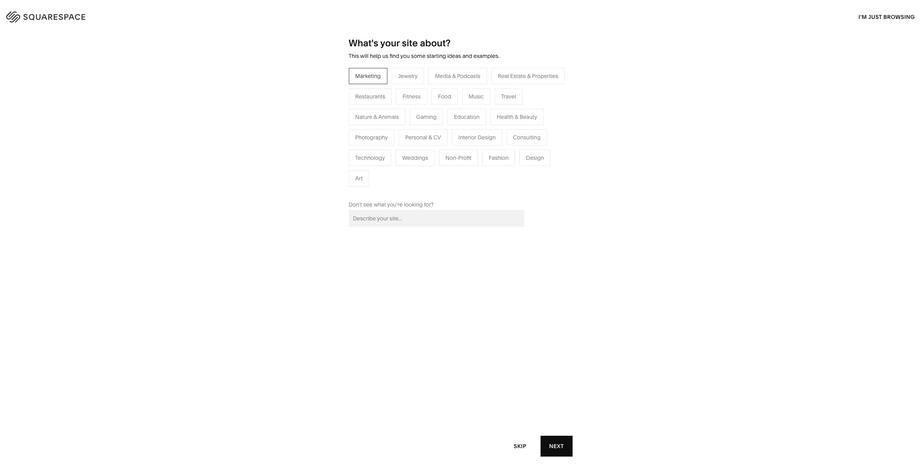 Task type: locate. For each thing, give the bounding box(es) containing it.
media & podcasts
[[435, 73, 481, 79], [377, 157, 422, 164]]

decor
[[480, 134, 496, 141]]

technology
[[355, 154, 385, 161]]

0 horizontal spatial media & podcasts
[[377, 157, 422, 164]]

media up food radio on the top left
[[435, 73, 451, 79]]

1 horizontal spatial fitness
[[458, 157, 476, 164]]

1 vertical spatial media
[[377, 157, 393, 164]]

Health & Beauty radio
[[491, 109, 544, 125]]

consulting
[[513, 134, 541, 141]]

0 horizontal spatial non-
[[331, 169, 344, 176]]

1 horizontal spatial design
[[526, 154, 544, 161]]

nature & animals link
[[458, 146, 510, 153]]

templates link
[[443, 27, 476, 58]]

Fitness radio
[[396, 88, 427, 105]]

media & podcasts link
[[377, 157, 430, 164]]

nature
[[355, 113, 373, 120], [458, 146, 475, 153]]

i'm just browsing link
[[859, 6, 915, 27]]

travel up 'restaurants' link
[[377, 134, 392, 141]]

site
[[402, 37, 418, 49]]

restaurants inside option
[[355, 93, 385, 100]]

and
[[463, 53, 472, 59]]

non-
[[446, 154, 459, 161], [331, 169, 344, 176]]

0 horizontal spatial design
[[478, 134, 496, 141]]

beauty
[[520, 113, 537, 120]]

1 horizontal spatial non-
[[446, 154, 459, 161]]

travel
[[501, 93, 516, 100], [377, 134, 392, 141]]

media down 'restaurants' link
[[377, 157, 393, 164]]

1 vertical spatial travel
[[377, 134, 392, 141]]

1 horizontal spatial nature
[[458, 146, 475, 153]]

gaming
[[416, 113, 437, 120]]

see
[[363, 201, 373, 208]]

Restaurants radio
[[349, 88, 392, 105]]

0 horizontal spatial animals
[[379, 113, 399, 120]]

0 vertical spatial non-
[[446, 154, 459, 161]]

nature & animals inside 'option'
[[355, 113, 399, 120]]

1 vertical spatial restaurants
[[377, 146, 407, 153]]

design
[[478, 134, 496, 141], [526, 154, 544, 161]]

fitness inside radio
[[403, 93, 421, 100]]

nature & animals
[[355, 113, 399, 120], [458, 146, 502, 153]]

media
[[435, 73, 451, 79], [377, 157, 393, 164]]

Real Estate & Properties radio
[[492, 68, 565, 84]]

examples.
[[474, 53, 500, 59]]

about?
[[420, 37, 451, 49]]

1 vertical spatial nature
[[458, 146, 475, 153]]

non- left art
[[331, 169, 344, 176]]

Food radio
[[432, 88, 458, 105]]

looking
[[404, 201, 423, 208]]

media & podcasts down 'restaurants' link
[[377, 157, 422, 164]]

i'm
[[859, 13, 867, 20]]

1 horizontal spatial animals
[[481, 146, 502, 153]]

podcasts
[[457, 73, 481, 79], [399, 157, 422, 164]]

0 vertical spatial animals
[[379, 113, 399, 120]]

1 vertical spatial nature & animals
[[458, 146, 502, 153]]

skip
[[514, 443, 527, 450]]

0 vertical spatial media & podcasts
[[435, 73, 481, 79]]

podcasts down 'restaurants' link
[[399, 157, 422, 164]]

0 horizontal spatial podcasts
[[399, 157, 422, 164]]

lusaka element
[[358, 291, 563, 467]]

0 vertical spatial fitness
[[403, 93, 421, 100]]

0 horizontal spatial fitness
[[403, 93, 421, 100]]

starting
[[427, 53, 446, 59]]

photography
[[355, 134, 388, 141]]

non- inside radio
[[446, 154, 459, 161]]

1 horizontal spatial podcasts
[[457, 73, 481, 79]]

restaurants down marketing radio
[[355, 93, 385, 100]]

0 vertical spatial nature
[[355, 113, 373, 120]]

Media & Podcasts radio
[[429, 68, 487, 84]]

restaurants down travel link
[[377, 146, 407, 153]]

1 horizontal spatial media & podcasts
[[435, 73, 481, 79]]

media inside option
[[435, 73, 451, 79]]

fitness down jewelry
[[403, 93, 421, 100]]

1 horizontal spatial travel
[[501, 93, 516, 100]]

what's
[[349, 37, 379, 49]]

will
[[360, 53, 369, 59]]

fitness down the nature & animals link
[[458, 157, 476, 164]]

1 vertical spatial fitness
[[458, 157, 476, 164]]

non- down home
[[446, 154, 459, 161]]

Fashion radio
[[483, 150, 516, 166]]

0 horizontal spatial nature & animals
[[355, 113, 399, 120]]

animals inside 'option'
[[379, 113, 399, 120]]

profits
[[344, 169, 360, 176]]

restaurants
[[355, 93, 385, 100], [377, 146, 407, 153]]

templates
[[443, 39, 476, 46]]

food
[[438, 93, 451, 100]]

1 vertical spatial animals
[[481, 146, 502, 153]]

&
[[452, 73, 456, 79], [528, 73, 531, 79], [374, 113, 377, 120], [515, 113, 519, 120], [429, 134, 432, 141], [475, 134, 479, 141], [477, 146, 480, 153], [394, 157, 398, 164], [326, 169, 330, 176]]

travel inside option
[[501, 93, 516, 100]]

travel link
[[377, 134, 399, 141]]

nature & animals down home & decor link
[[458, 146, 502, 153]]

media & podcasts down ideas
[[435, 73, 481, 79]]

properties
[[532, 73, 559, 79]]

home & decor
[[458, 134, 496, 141]]

0 vertical spatial media
[[435, 73, 451, 79]]

nature down restaurants option
[[355, 113, 373, 120]]

what's your site about? main content
[[0, 0, 922, 467]]

nature up profit
[[458, 146, 475, 153]]

fitness
[[403, 93, 421, 100], [458, 157, 476, 164]]

1 horizontal spatial media
[[435, 73, 451, 79]]

nature & animals up photography in the top left of the page
[[355, 113, 399, 120]]

community
[[295, 169, 325, 176]]

1 vertical spatial non-
[[331, 169, 344, 176]]

animals up fashion
[[481, 146, 502, 153]]

animals
[[379, 113, 399, 120], [481, 146, 502, 153]]

0 vertical spatial nature & animals
[[355, 113, 399, 120]]

0 vertical spatial travel
[[501, 93, 516, 100]]

professional services
[[295, 146, 349, 153]]

travel up health
[[501, 93, 516, 100]]

0 vertical spatial podcasts
[[457, 73, 481, 79]]

podcasts down and
[[457, 73, 481, 79]]

animals up travel link
[[379, 113, 399, 120]]

products
[[389, 39, 421, 46]]

media & podcasts inside option
[[435, 73, 481, 79]]

community & non-profits link
[[295, 169, 368, 176]]

Personal & CV radio
[[399, 129, 448, 145]]

what's your site about? this will help us find you some starting ideas and examples.
[[349, 37, 500, 59]]

i'm just browsing
[[859, 13, 915, 20]]

0 horizontal spatial nature
[[355, 113, 373, 120]]

0 vertical spatial restaurants
[[355, 93, 385, 100]]

& inside media & podcasts option
[[452, 73, 456, 79]]

& inside "nature & animals" 'option'
[[374, 113, 377, 120]]



Task type: vqa. For each thing, say whether or not it's contained in the screenshot.
bogart image
no



Task type: describe. For each thing, give the bounding box(es) containing it.
1 horizontal spatial nature & animals
[[458, 146, 502, 153]]

Jewelry radio
[[392, 68, 424, 84]]

& inside personal & cv radio
[[429, 134, 432, 141]]

art
[[355, 175, 363, 182]]

services
[[328, 146, 349, 153]]

weddings
[[402, 154, 428, 161]]

interior
[[459, 134, 477, 141]]

professional services link
[[295, 146, 357, 153]]

this
[[349, 53, 359, 59]]

interior design
[[459, 134, 496, 141]]

don't see what you're looking for?
[[349, 201, 434, 208]]

browsing
[[884, 13, 915, 20]]

home & decor link
[[458, 134, 503, 141]]

lusaka image
[[358, 291, 563, 467]]

music
[[469, 93, 484, 100]]

fashion
[[489, 154, 509, 161]]

you
[[401, 53, 410, 59]]

next button
[[541, 436, 573, 457]]

nature inside 'option'
[[355, 113, 373, 120]]

Consulting radio
[[507, 129, 547, 145]]

Don't see what you're looking for? field
[[349, 210, 525, 227]]

0 horizontal spatial travel
[[377, 134, 392, 141]]

0 vertical spatial design
[[478, 134, 496, 141]]

community & non-profits
[[295, 169, 360, 176]]

Technology radio
[[349, 150, 392, 166]]

Travel radio
[[495, 88, 523, 105]]

& inside the health & beauty option
[[515, 113, 519, 120]]

you're
[[387, 201, 403, 208]]

Music radio
[[462, 88, 491, 105]]

1 vertical spatial media & podcasts
[[377, 157, 422, 164]]

marketing
[[355, 73, 381, 79]]

cv
[[434, 134, 441, 141]]

next
[[550, 443, 564, 450]]

Photography radio
[[349, 129, 395, 145]]

Art radio
[[349, 170, 369, 186]]

health & beauty
[[497, 113, 537, 120]]

1 vertical spatial podcasts
[[399, 157, 422, 164]]

non-profit
[[446, 154, 472, 161]]

ideas
[[448, 53, 461, 59]]

personal & cv
[[405, 134, 441, 141]]

real
[[498, 73, 509, 79]]

personal
[[405, 134, 428, 141]]

just
[[869, 13, 883, 20]]

what
[[374, 201, 386, 208]]

profit
[[459, 154, 472, 161]]

us
[[383, 53, 389, 59]]

0 horizontal spatial media
[[377, 157, 393, 164]]

Marketing radio
[[349, 68, 387, 84]]

podcasts inside media & podcasts option
[[457, 73, 481, 79]]

help
[[370, 53, 381, 59]]

professional
[[295, 146, 326, 153]]

don't
[[349, 201, 362, 208]]

restaurants link
[[377, 146, 415, 153]]

health
[[497, 113, 514, 120]]

Non-Profit radio
[[439, 150, 478, 166]]

Design radio
[[520, 150, 551, 166]]

1 vertical spatial design
[[526, 154, 544, 161]]

products button
[[389, 27, 427, 58]]

find
[[390, 53, 399, 59]]

Interior Design radio
[[452, 129, 503, 145]]

home
[[458, 134, 474, 141]]

your
[[380, 37, 400, 49]]

estate
[[510, 73, 526, 79]]

skip button
[[506, 436, 535, 457]]

Weddings radio
[[396, 150, 435, 166]]

Gaming radio
[[410, 109, 443, 125]]

Nature & Animals radio
[[349, 109, 406, 125]]

Education radio
[[448, 109, 486, 125]]

real estate & properties
[[498, 73, 559, 79]]

fitness link
[[458, 157, 484, 164]]

jewelry
[[398, 73, 418, 79]]

for?
[[424, 201, 434, 208]]

education
[[454, 113, 480, 120]]

some
[[411, 53, 426, 59]]

& inside the real estate & properties option
[[528, 73, 531, 79]]



